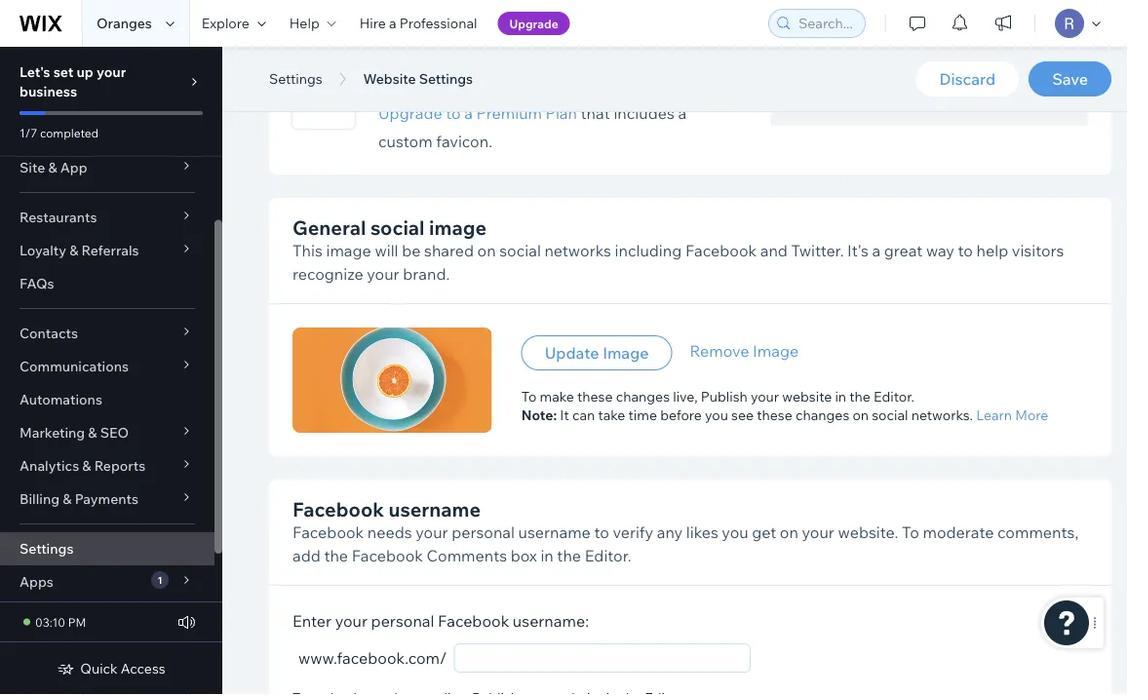 Task type: locate. For each thing, give the bounding box(es) containing it.
0 vertical spatial upgrade
[[509, 16, 558, 31]]

website settings button
[[354, 64, 483, 94]]

to
[[521, 388, 537, 405], [902, 523, 919, 542]]

1 horizontal spatial on
[[780, 523, 798, 542]]

to up the note:
[[521, 388, 537, 405]]

way
[[926, 241, 955, 260]]

1 vertical spatial upgrade
[[378, 103, 442, 122]]

the
[[554, 75, 579, 94], [850, 388, 871, 405], [324, 546, 348, 566], [557, 546, 581, 566]]

reports
[[94, 457, 145, 474]]

image for remove image
[[753, 341, 799, 361]]

facebook up needs
[[293, 497, 384, 521]]

1 horizontal spatial changes
[[796, 406, 850, 423]]

& for loyalty
[[69, 242, 78, 259]]

upgrade up "custom"
[[378, 103, 442, 122]]

0 vertical spatial personal
[[452, 523, 515, 542]]

discard button
[[916, 61, 1019, 97]]

favicon
[[415, 75, 467, 94]]

social left "networks."
[[872, 406, 908, 423]]

& inside 'billing & payments' "dropdown button"
[[63, 490, 72, 508]]

image
[[753, 341, 799, 361], [603, 343, 649, 363]]

settings up upgrade to a premium plan button
[[419, 70, 473, 87]]

your down will
[[367, 264, 399, 284]]

2 horizontal spatial settings
[[419, 70, 473, 87]]

& inside site & app popup button
[[48, 159, 57, 176]]

2 vertical spatial social
[[872, 406, 908, 423]]

you down publish
[[705, 406, 728, 423]]

1 horizontal spatial username
[[518, 523, 591, 542]]

a right includes at right
[[678, 103, 687, 122]]

to left verify
[[594, 523, 609, 542]]

0 horizontal spatial in
[[541, 546, 554, 566]]

faqs
[[20, 275, 54, 292]]

update image
[[545, 343, 649, 363]]

editor. down verify
[[585, 546, 631, 566]]

settings inside button
[[269, 70, 322, 87]]

0 horizontal spatial on
[[477, 241, 496, 260]]

the inside your favicon is currently the wix logo. upgrade to a premium plan
[[554, 75, 579, 94]]

on right shared
[[477, 241, 496, 260]]

website settings
[[363, 70, 473, 87]]

to right way
[[958, 241, 973, 260]]

2 horizontal spatial on
[[853, 406, 869, 423]]

1 vertical spatial on
[[853, 406, 869, 423]]

contacts button
[[0, 317, 215, 350]]

automations link
[[0, 383, 215, 416]]

remove image
[[690, 341, 799, 361]]

the right the website
[[850, 388, 871, 405]]

a
[[389, 15, 396, 32], [464, 103, 473, 122], [678, 103, 687, 122], [872, 241, 881, 260]]

0 horizontal spatial changes
[[616, 388, 670, 405]]

on inside general social image this image will be shared on social networks including facebook and twitter. it's a great way to help visitors recognize your brand.
[[477, 241, 496, 260]]

twitter.
[[791, 241, 844, 260]]

access
[[121, 660, 165, 677]]

site
[[20, 159, 45, 176]]

take
[[598, 406, 625, 423]]

the inside to make these changes live, publish your website in the editor. note: it can take time before you see these changes on social networks. learn more
[[850, 388, 871, 405]]

a inside your favicon is currently the wix logo. upgrade to a premium plan
[[464, 103, 473, 122]]

1 horizontal spatial editor.
[[874, 388, 915, 405]]

remove
[[690, 341, 749, 361]]

0 horizontal spatial image
[[603, 343, 649, 363]]

website
[[782, 388, 832, 405]]

remove image button
[[690, 339, 799, 363]]

1 vertical spatial to
[[958, 241, 973, 260]]

site & app
[[20, 159, 87, 176]]

image right the update
[[603, 343, 649, 363]]

on right the "get"
[[780, 523, 798, 542]]

explore
[[202, 15, 249, 32]]

& left 'seo'
[[88, 424, 97, 441]]

upgrade button
[[498, 12, 570, 35]]

save
[[1052, 69, 1088, 89]]

& inside loyalty & referrals dropdown button
[[69, 242, 78, 259]]

0 horizontal spatial to
[[521, 388, 537, 405]]

facebook down comments
[[438, 611, 509, 631]]

0 horizontal spatial your
[[378, 75, 411, 94]]

& right site
[[48, 159, 57, 176]]

& right loyalty
[[69, 242, 78, 259]]

on inside to make these changes live, publish your website in the editor. note: it can take time before you see these changes on social networks. learn more
[[853, 406, 869, 423]]

you
[[705, 406, 728, 423], [722, 523, 749, 542]]

your left favicon
[[378, 75, 411, 94]]

1 vertical spatial personal
[[371, 611, 434, 631]]

1 vertical spatial to
[[902, 523, 919, 542]]

facebook
[[685, 241, 757, 260], [293, 497, 384, 521], [293, 523, 364, 542], [352, 546, 423, 566], [438, 611, 509, 631]]

& for marketing
[[88, 424, 97, 441]]

0 horizontal spatial settings
[[20, 540, 74, 557]]

custom
[[378, 131, 433, 151]]

0 horizontal spatial these
[[577, 388, 613, 405]]

1 vertical spatial you
[[722, 523, 749, 542]]

box
[[511, 546, 537, 566]]

0 vertical spatial changes
[[616, 388, 670, 405]]

1 horizontal spatial to
[[902, 523, 919, 542]]

these up can on the right bottom
[[577, 388, 613, 405]]

on left "networks."
[[853, 406, 869, 423]]

marketing
[[20, 424, 85, 441]]

analytics & reports button
[[0, 450, 215, 483]]

personal up www.facebook.com/
[[371, 611, 434, 631]]

editor.
[[874, 388, 915, 405], [585, 546, 631, 566]]

1 vertical spatial in
[[541, 546, 554, 566]]

upgrade up currently
[[509, 16, 558, 31]]

communications button
[[0, 350, 215, 383]]

&
[[48, 159, 57, 176], [69, 242, 78, 259], [88, 424, 97, 441], [82, 457, 91, 474], [63, 490, 72, 508]]

settings inside sidebar "element"
[[20, 540, 74, 557]]

0 horizontal spatial editor.
[[585, 546, 631, 566]]

your inside to make these changes live, publish your website in the editor. note: it can take time before you see these changes on social networks. learn more
[[751, 388, 779, 405]]

0 vertical spatial you
[[705, 406, 728, 423]]

your up see
[[751, 388, 779, 405]]

& left reports
[[82, 457, 91, 474]]

username up needs
[[389, 497, 481, 521]]

quick access button
[[57, 660, 165, 678]]

facebook inside general social image this image will be shared on social networks including facebook and twitter. it's a great way to help visitors recognize your brand.
[[685, 241, 757, 260]]

your left site
[[875, 89, 903, 106]]

communications
[[20, 358, 129, 375]]

2 horizontal spatial social
[[872, 406, 908, 423]]

favicon.
[[436, 131, 492, 151]]

1 horizontal spatial these
[[757, 406, 793, 423]]

to inside facebook username facebook needs your personal username to verify any likes you get on your website. to moderate comments, add the facebook comments box in the editor.
[[594, 523, 609, 542]]

to right website.
[[902, 523, 919, 542]]

0 vertical spatial social
[[370, 215, 425, 239]]

2 vertical spatial on
[[780, 523, 798, 542]]

& inside analytics & reports popup button
[[82, 457, 91, 474]]

image up the website
[[753, 341, 799, 361]]

& right billing
[[63, 490, 72, 508]]

social up will
[[370, 215, 425, 239]]

2 horizontal spatial to
[[958, 241, 973, 260]]

0 vertical spatial image
[[429, 215, 487, 239]]

can
[[572, 406, 595, 423]]

0 horizontal spatial to
[[446, 103, 461, 122]]

1 vertical spatial editor.
[[585, 546, 631, 566]]

2 vertical spatial to
[[594, 523, 609, 542]]

plan
[[546, 103, 577, 122]]

0 vertical spatial to
[[446, 103, 461, 122]]

you left the "get"
[[722, 523, 749, 542]]

1 horizontal spatial personal
[[452, 523, 515, 542]]

great
[[884, 241, 923, 260]]

restaurants button
[[0, 201, 215, 234]]

update image button
[[521, 335, 672, 371]]

0 horizontal spatial upgrade
[[378, 103, 442, 122]]

1
[[157, 574, 162, 586]]

verify
[[613, 523, 653, 542]]

1 horizontal spatial to
[[594, 523, 609, 542]]

your right needs
[[416, 523, 448, 542]]

comments,
[[998, 523, 1079, 542]]

in right the website
[[835, 388, 846, 405]]

your inside general social image this image will be shared on social networks including facebook and twitter. it's a great way to help visitors recognize your brand.
[[367, 264, 399, 284]]

changes
[[616, 388, 670, 405], [796, 406, 850, 423]]

save button
[[1029, 61, 1112, 97]]

analytics
[[20, 457, 79, 474]]

it
[[560, 406, 569, 423]]

editor. up "networks."
[[874, 388, 915, 405]]

changes down the website
[[796, 406, 850, 423]]

facebook left and
[[685, 241, 757, 260]]

1 horizontal spatial upgrade
[[509, 16, 558, 31]]

changes up time
[[616, 388, 670, 405]]

image down general
[[326, 241, 371, 260]]

completed
[[40, 125, 99, 140]]

to up favicon.
[[446, 103, 461, 122]]

in right box
[[541, 546, 554, 566]]

the up plan
[[554, 75, 579, 94]]

let's set up your business
[[20, 63, 126, 100]]

these right see
[[757, 406, 793, 423]]

1 horizontal spatial in
[[835, 388, 846, 405]]

& inside marketing & seo 'popup button'
[[88, 424, 97, 441]]

1 vertical spatial image
[[326, 241, 371, 260]]

it's
[[847, 241, 869, 260]]

on
[[477, 241, 496, 260], [853, 406, 869, 423], [780, 523, 798, 542]]

likes
[[686, 523, 718, 542]]

marketing & seo button
[[0, 416, 215, 450]]

1 horizontal spatial settings
[[269, 70, 322, 87]]

website
[[363, 70, 416, 87]]

1/7
[[20, 125, 37, 140]]

marketing & seo
[[20, 424, 129, 441]]

social left networks
[[499, 241, 541, 260]]

restaurants
[[20, 209, 97, 226]]

your inside your favicon is currently the wix logo. upgrade to a premium plan
[[378, 75, 411, 94]]

1 horizontal spatial your
[[875, 89, 903, 106]]

any
[[657, 523, 683, 542]]

1 vertical spatial changes
[[796, 406, 850, 423]]

username up box
[[518, 523, 591, 542]]

settings up apps
[[20, 540, 74, 557]]

1 horizontal spatial social
[[499, 241, 541, 260]]

0 horizontal spatial personal
[[371, 611, 434, 631]]

0 vertical spatial on
[[477, 241, 496, 260]]

facebook down needs
[[352, 546, 423, 566]]

app
[[60, 159, 87, 176]]

add
[[293, 546, 321, 566]]

0 vertical spatial editor.
[[874, 388, 915, 405]]

your for your site title
[[875, 89, 903, 106]]

to make these changes live, publish your website in the editor. note: it can take time before you see these changes on social networks. learn more
[[521, 388, 1049, 423]]

a up favicon.
[[464, 103, 473, 122]]

settings down help
[[269, 70, 322, 87]]

facebook username facebook needs your personal username to verify any likes you get on your website. to moderate comments, add the facebook comments box in the editor.
[[293, 497, 1079, 566]]

image up shared
[[429, 215, 487, 239]]

1 vertical spatial social
[[499, 241, 541, 260]]

None field
[[461, 645, 744, 672]]

in
[[835, 388, 846, 405], [541, 546, 554, 566]]

0 horizontal spatial username
[[389, 497, 481, 521]]

a right it's
[[872, 241, 881, 260]]

1 horizontal spatial image
[[753, 341, 799, 361]]

this
[[293, 241, 323, 260]]

personal up comments
[[452, 523, 515, 542]]

let's
[[20, 63, 50, 80]]

settings
[[269, 70, 322, 87], [419, 70, 473, 87], [20, 540, 74, 557]]

your right up
[[97, 63, 126, 80]]

0 vertical spatial to
[[521, 388, 537, 405]]

0 vertical spatial in
[[835, 388, 846, 405]]

see
[[731, 406, 754, 423]]



Task type: describe. For each thing, give the bounding box(es) containing it.
settings for the settings button
[[269, 70, 322, 87]]

1 vertical spatial these
[[757, 406, 793, 423]]

your inside let's set up your business
[[97, 63, 126, 80]]

logo.
[[613, 75, 649, 94]]

professional
[[399, 15, 477, 32]]

update
[[545, 343, 599, 363]]

upgrade inside your favicon is currently the wix logo. upgrade to a premium plan
[[378, 103, 442, 122]]

editor. inside facebook username facebook needs your personal username to verify any likes you get on your website. to moderate comments, add the facebook comments box in the editor.
[[585, 546, 631, 566]]

shared
[[424, 241, 474, 260]]

0 horizontal spatial image
[[326, 241, 371, 260]]

your left website.
[[802, 523, 834, 542]]

on inside facebook username facebook needs your personal username to verify any likes you get on your website. to moderate comments, add the facebook comments box in the editor.
[[780, 523, 798, 542]]

visitors
[[1012, 241, 1064, 260]]

and
[[760, 241, 788, 260]]

up
[[77, 63, 93, 80]]

the right add
[[324, 546, 348, 566]]

0 vertical spatial username
[[389, 497, 481, 521]]

that
[[581, 103, 610, 122]]

username:
[[513, 611, 589, 631]]

moderate
[[923, 523, 994, 542]]

will
[[375, 241, 398, 260]]

1 horizontal spatial image
[[429, 215, 487, 239]]

Search... field
[[793, 10, 859, 37]]

help button
[[278, 0, 348, 47]]

wix
[[582, 75, 609, 94]]

before
[[660, 406, 702, 423]]

hire a professional link
[[348, 0, 489, 47]]

settings link
[[0, 532, 215, 566]]

a right hire
[[389, 15, 396, 32]]

in inside to make these changes live, publish your website in the editor. note: it can take time before you see these changes on social networks. learn more
[[835, 388, 846, 405]]

analytics & reports
[[20, 457, 145, 474]]

to inside your favicon is currently the wix logo. upgrade to a premium plan
[[446, 103, 461, 122]]

quick access
[[80, 660, 165, 677]]

to inside general social image this image will be shared on social networks including facebook and twitter. it's a great way to help visitors recognize your brand.
[[958, 241, 973, 260]]

03:10
[[35, 615, 65, 629]]

1 vertical spatial username
[[518, 523, 591, 542]]

sidebar element
[[0, 47, 222, 695]]

website.
[[838, 523, 898, 542]]

you inside to make these changes live, publish your website in the editor. note: it can take time before you see these changes on social networks. learn more
[[705, 406, 728, 423]]

make
[[540, 388, 574, 405]]

quick
[[80, 660, 118, 677]]

automations
[[20, 391, 102, 408]]

loyalty
[[20, 242, 66, 259]]

0 vertical spatial these
[[577, 388, 613, 405]]

publish
[[701, 388, 748, 405]]

faqs link
[[0, 267, 215, 300]]

site
[[906, 89, 929, 106]]

contacts
[[20, 325, 78, 342]]

pm
[[68, 615, 86, 629]]

& for billing
[[63, 490, 72, 508]]

learn more button
[[976, 406, 1049, 424]]

general
[[293, 215, 366, 239]]

that includes a custom favicon.
[[378, 103, 687, 151]]

brand.
[[403, 264, 450, 284]]

currently
[[486, 75, 551, 94]]

help
[[289, 15, 320, 32]]

settings inside button
[[419, 70, 473, 87]]

& for site
[[48, 159, 57, 176]]

image for update image
[[603, 343, 649, 363]]

recognize
[[293, 264, 363, 284]]

personal inside facebook username facebook needs your personal username to verify any likes you get on your website. to moderate comments, add the facebook comments box in the editor.
[[452, 523, 515, 542]]

you inside facebook username facebook needs your personal username to verify any likes you get on your website. to moderate comments, add the facebook comments box in the editor.
[[722, 523, 749, 542]]

comments
[[427, 546, 507, 566]]

live,
[[673, 388, 698, 405]]

billing & payments button
[[0, 483, 215, 516]]

your for your favicon is currently the wix logo. upgrade to a premium plan
[[378, 75, 411, 94]]

title
[[932, 89, 957, 106]]

networks.
[[911, 406, 973, 423]]

note:
[[521, 406, 557, 423]]

billing & payments
[[20, 490, 138, 508]]

to inside facebook username facebook needs your personal username to verify any likes you get on your website. to moderate comments, add the facebook comments box in the editor.
[[902, 523, 919, 542]]

hire a professional
[[359, 15, 477, 32]]

& for analytics
[[82, 457, 91, 474]]

settings button
[[259, 64, 332, 94]]

business
[[20, 83, 77, 100]]

billing
[[20, 490, 60, 508]]

a inside that includes a custom favicon.
[[678, 103, 687, 122]]

general social image this image will be shared on social networks including facebook and twitter. it's a great way to help visitors recognize your brand.
[[293, 215, 1064, 284]]

to inside to make these changes live, publish your website in the editor. note: it can take time before you see these changes on social networks. learn more
[[521, 388, 537, 405]]

the right box
[[557, 546, 581, 566]]

in inside facebook username facebook needs your personal username to verify any likes you get on your website. to moderate comments, add the facebook comments box in the editor.
[[541, 546, 554, 566]]

enter your personal facebook username:
[[293, 611, 589, 631]]

editor. inside to make these changes live, publish your website in the editor. note: it can take time before you see these changes on social networks. learn more
[[874, 388, 915, 405]]

facebook up add
[[293, 523, 364, 542]]

settings for settings link
[[20, 540, 74, 557]]

oranges
[[97, 15, 152, 32]]

your right enter on the bottom of the page
[[335, 611, 368, 631]]

referrals
[[81, 242, 139, 259]]

03:10 pm
[[35, 615, 86, 629]]

payments
[[75, 490, 138, 508]]

set
[[53, 63, 73, 80]]

apps
[[20, 573, 53, 590]]

enter
[[293, 611, 332, 631]]

a inside general social image this image will be shared on social networks including facebook and twitter. it's a great way to help visitors recognize your brand.
[[872, 241, 881, 260]]

discard
[[939, 69, 996, 89]]

upgrade inside button
[[509, 16, 558, 31]]

social inside to make these changes live, publish your website in the editor. note: it can take time before you see these changes on social networks. learn more
[[872, 406, 908, 423]]

loyalty & referrals button
[[0, 234, 215, 267]]

your favicon is currently the wix logo. upgrade to a premium plan
[[378, 75, 649, 122]]

help
[[977, 241, 1008, 260]]

includes
[[614, 103, 675, 122]]

premium
[[476, 103, 542, 122]]

more
[[1015, 406, 1049, 423]]

0 horizontal spatial social
[[370, 215, 425, 239]]

site & app button
[[0, 151, 215, 184]]

learn
[[976, 406, 1012, 423]]

www.facebook.com/
[[298, 648, 447, 668]]



Task type: vqa. For each thing, say whether or not it's contained in the screenshot.
bottommost Editor.
yes



